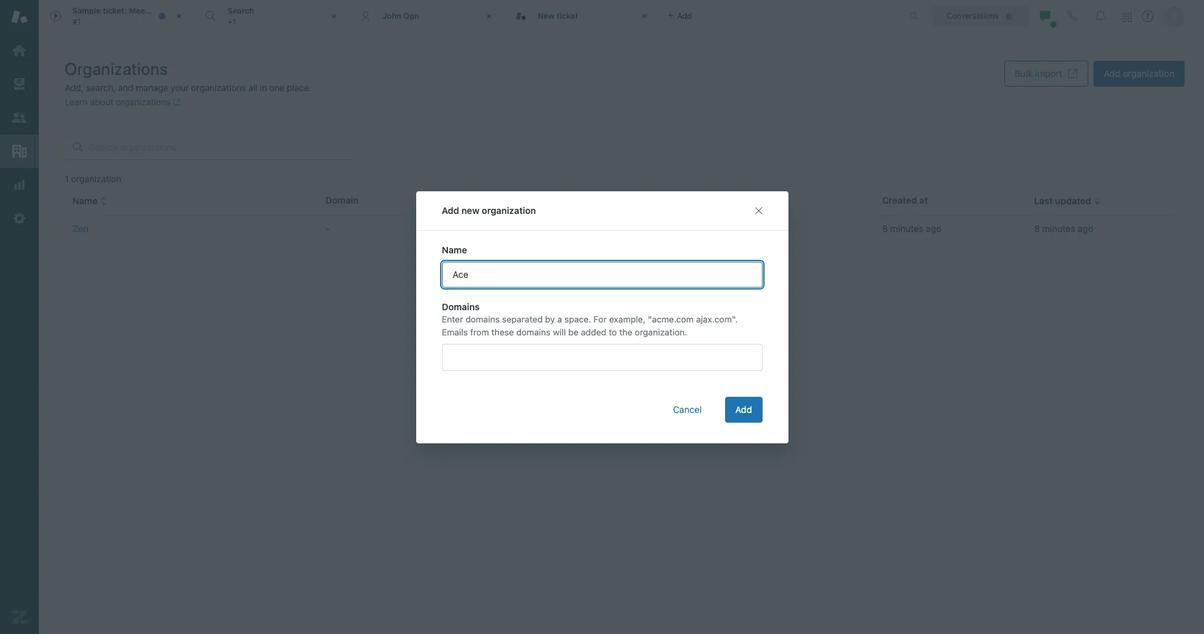 Task type: describe. For each thing, give the bounding box(es) containing it.
enter
[[442, 314, 463, 324]]

Search organizations field
[[89, 142, 347, 153]]

Name text field
[[442, 262, 763, 288]]

in
[[260, 82, 267, 93]]

add organization button
[[1094, 61, 1185, 87]]

conversations button
[[933, 5, 1029, 26]]

2 8 minutes ago from the left
[[1035, 223, 1094, 234]]

1 organization
[[65, 173, 121, 184]]

search
[[228, 6, 254, 16]]

these
[[492, 327, 514, 337]]

close image
[[638, 10, 651, 23]]

close image for tab containing search
[[328, 10, 341, 23]]

about
[[90, 96, 113, 107]]

all
[[248, 82, 257, 93]]

place.
[[287, 82, 311, 93]]

and
[[118, 82, 133, 93]]

ajax.com".
[[696, 314, 738, 324]]

learn
[[65, 96, 88, 107]]

cancel
[[673, 404, 702, 415]]

"acme.com
[[648, 314, 694, 324]]

zendesk image
[[11, 609, 28, 626]]

space.
[[565, 314, 591, 324]]

new ticket
[[538, 11, 578, 21]]

add organization
[[1104, 68, 1175, 79]]

1
[[65, 173, 69, 184]]

to
[[609, 327, 617, 337]]

learn about organizations link
[[65, 96, 181, 107]]

organizations image
[[11, 143, 28, 160]]

new
[[538, 11, 555, 21]]

organizations
[[65, 59, 168, 78]]

1 minutes from the left
[[891, 223, 924, 234]]

search +1
[[228, 6, 254, 26]]

admin image
[[11, 210, 28, 227]]

one
[[269, 82, 285, 93]]

#1
[[72, 16, 81, 26]]

1 8 minutes ago from the left
[[883, 223, 942, 234]]

1 ago from the left
[[926, 223, 942, 234]]

organization for add organization
[[1123, 68, 1175, 79]]

sample
[[72, 6, 101, 16]]

views image
[[11, 76, 28, 92]]

will
[[553, 327, 566, 337]]

2 minutes from the left
[[1043, 223, 1076, 234]]



Task type: locate. For each thing, give the bounding box(es) containing it.
the
[[150, 6, 163, 16], [620, 327, 633, 337]]

0 horizontal spatial -
[[326, 223, 330, 234]]

1 horizontal spatial close image
[[328, 10, 341, 23]]

1 horizontal spatial add
[[736, 404, 752, 415]]

8
[[883, 223, 888, 234], [1035, 223, 1040, 234]]

organization right new
[[482, 205, 536, 216]]

2 close image from the left
[[328, 10, 341, 23]]

1 vertical spatial the
[[620, 327, 633, 337]]

1 vertical spatial organizations
[[116, 96, 171, 107]]

0 vertical spatial domains
[[466, 314, 500, 324]]

ago
[[926, 223, 942, 234], [1078, 223, 1094, 234]]

zendesk products image
[[1123, 13, 1132, 22]]

1 vertical spatial add
[[442, 205, 459, 216]]

organizations down manage
[[116, 96, 171, 107]]

1 vertical spatial organization
[[71, 173, 121, 184]]

0 horizontal spatial 8
[[883, 223, 888, 234]]

close modal image
[[754, 205, 764, 216]]

8 minutes ago
[[883, 223, 942, 234], [1035, 223, 1094, 234]]

add right 'cancel'
[[736, 404, 752, 415]]

domains
[[466, 314, 500, 324], [516, 327, 551, 337]]

zen link
[[72, 223, 88, 234]]

sample ticket: meet the ticket #1
[[72, 6, 186, 26]]

close image
[[173, 10, 186, 23], [328, 10, 341, 23], [483, 10, 496, 23]]

2 - from the left
[[579, 223, 583, 234]]

ticket:
[[103, 6, 127, 16]]

organizations inside organizations add, search, and manage your organizations all in one place.
[[191, 82, 246, 93]]

bulk import button
[[1005, 61, 1089, 87]]

minutes
[[891, 223, 924, 234], [1043, 223, 1076, 234]]

2 horizontal spatial add
[[1104, 68, 1121, 79]]

cancel button
[[663, 397, 712, 422]]

add
[[1104, 68, 1121, 79], [442, 205, 459, 216], [736, 404, 752, 415]]

main element
[[0, 0, 39, 634]]

close image right meet
[[173, 10, 186, 23]]

domains down separated
[[516, 327, 551, 337]]

zendesk support image
[[11, 8, 28, 25]]

0 horizontal spatial organization
[[71, 173, 121, 184]]

3 close image from the left
[[483, 10, 496, 23]]

get started image
[[11, 42, 28, 59]]

1 horizontal spatial organizations
[[191, 82, 246, 93]]

zen
[[72, 223, 88, 234]]

0 horizontal spatial organizations
[[116, 96, 171, 107]]

1 tab from the left
[[39, 0, 194, 32]]

add right import
[[1104, 68, 1121, 79]]

0 horizontal spatial ago
[[926, 223, 942, 234]]

0 horizontal spatial name
[[72, 195, 98, 206]]

close image left john
[[328, 10, 341, 23]]

separated
[[502, 314, 543, 324]]

customers image
[[11, 109, 28, 126]]

1 horizontal spatial 8 minutes ago
[[1035, 223, 1094, 234]]

close image inside john ogn tab
[[483, 10, 496, 23]]

be
[[569, 327, 579, 337]]

2 8 from the left
[[1035, 223, 1040, 234]]

john
[[383, 11, 401, 21]]

get help image
[[1142, 10, 1154, 22]]

organization inside dialog
[[482, 205, 536, 216]]

name
[[72, 195, 98, 206], [442, 244, 467, 255]]

the right meet
[[150, 6, 163, 16]]

by
[[545, 314, 555, 324]]

tab containing sample ticket: meet the ticket
[[39, 0, 194, 32]]

1 close image from the left
[[173, 10, 186, 23]]

last
[[1035, 195, 1053, 206]]

a
[[557, 314, 562, 324]]

new ticket tab
[[504, 0, 659, 32]]

(opens in a new tab) image
[[171, 98, 181, 106]]

add for organization
[[1104, 68, 1121, 79]]

the down the example,
[[620, 327, 633, 337]]

last updated
[[1035, 195, 1092, 206]]

organization down the get help image
[[1123, 68, 1175, 79]]

1 horizontal spatial ago
[[1078, 223, 1094, 234]]

ticket right meet
[[165, 6, 186, 16]]

0 horizontal spatial close image
[[173, 10, 186, 23]]

-
[[326, 223, 330, 234], [579, 223, 583, 234]]

+1
[[228, 16, 236, 26]]

name down 1 organization
[[72, 195, 98, 206]]

organization.
[[635, 327, 687, 337]]

organization up name button
[[71, 173, 121, 184]]

1 horizontal spatial ticket
[[557, 11, 578, 21]]

conversations
[[947, 11, 999, 20]]

1 horizontal spatial name
[[442, 244, 467, 255]]

name inside add new organization dialog
[[442, 244, 467, 255]]

0 horizontal spatial domains
[[466, 314, 500, 324]]

2 vertical spatial organization
[[482, 205, 536, 216]]

close image for john ogn tab
[[483, 10, 496, 23]]

1 vertical spatial domains
[[516, 327, 551, 337]]

example,
[[609, 314, 646, 324]]

1 horizontal spatial the
[[620, 327, 633, 337]]

manage
[[136, 82, 168, 93]]

ticket
[[165, 6, 186, 16], [557, 11, 578, 21]]

add,
[[65, 82, 84, 93]]

ticket inside sample ticket: meet the ticket #1
[[165, 6, 186, 16]]

emails
[[442, 327, 468, 337]]

learn about organizations
[[65, 96, 171, 107]]

the inside the domains enter domains separated by a space. for example, "acme.com ajax.com". emails from these domains will be added to the organization.
[[620, 327, 633, 337]]

0 vertical spatial add
[[1104, 68, 1121, 79]]

tab containing search
[[194, 0, 349, 32]]

bulk import
[[1015, 68, 1063, 79]]

0 horizontal spatial the
[[150, 6, 163, 16]]

from
[[470, 327, 489, 337]]

0 horizontal spatial 8 minutes ago
[[883, 223, 942, 234]]

domains up from
[[466, 314, 500, 324]]

add button
[[725, 397, 763, 422]]

organization
[[1123, 68, 1175, 79], [71, 173, 121, 184], [482, 205, 536, 216]]

0 vertical spatial organizations
[[191, 82, 246, 93]]

ticket right new
[[557, 11, 578, 21]]

added
[[581, 327, 607, 337]]

bulk
[[1015, 68, 1033, 79]]

add for new
[[442, 205, 459, 216]]

ogn
[[404, 11, 419, 21]]

2 horizontal spatial close image
[[483, 10, 496, 23]]

organization inside button
[[1123, 68, 1175, 79]]

organizations left the all
[[191, 82, 246, 93]]

domains enter domains separated by a space. for example, "acme.com ajax.com". emails from these domains will be added to the organization.
[[442, 301, 738, 337]]

0 vertical spatial name
[[72, 195, 98, 206]]

name down new
[[442, 244, 467, 255]]

reporting image
[[11, 177, 28, 193]]

add new organization
[[442, 205, 536, 216]]

john ogn
[[383, 11, 419, 21]]

organizations add, search, and manage your organizations all in one place.
[[65, 59, 311, 93]]

john ogn tab
[[349, 0, 504, 32]]

add new organization dialog
[[416, 191, 788, 443]]

name inside button
[[72, 195, 98, 206]]

search,
[[86, 82, 116, 93]]

meet
[[129, 6, 148, 16]]

ticket inside tab
[[557, 11, 578, 21]]

1 horizontal spatial -
[[579, 223, 583, 234]]

1 vertical spatial name
[[442, 244, 467, 255]]

2 vertical spatial add
[[736, 404, 752, 415]]

the inside sample ticket: meet the ticket #1
[[150, 6, 163, 16]]

0 vertical spatial the
[[150, 6, 163, 16]]

1 8 from the left
[[883, 223, 888, 234]]

1 horizontal spatial organization
[[482, 205, 536, 216]]

2 tab from the left
[[194, 0, 349, 32]]

name button
[[72, 195, 108, 207]]

updated
[[1055, 195, 1092, 206]]

tab
[[39, 0, 194, 32], [194, 0, 349, 32]]

your
[[171, 82, 189, 93]]

0 vertical spatial organization
[[1123, 68, 1175, 79]]

1 horizontal spatial minutes
[[1043, 223, 1076, 234]]

domains
[[442, 301, 480, 312]]

1 horizontal spatial domains
[[516, 327, 551, 337]]

2 horizontal spatial organization
[[1123, 68, 1175, 79]]

for
[[594, 314, 607, 324]]

last updated button
[[1035, 195, 1102, 207]]

2 ago from the left
[[1078, 223, 1094, 234]]

new
[[462, 205, 480, 216]]

0 horizontal spatial add
[[442, 205, 459, 216]]

1 horizontal spatial 8
[[1035, 223, 1040, 234]]

import
[[1036, 68, 1063, 79]]

tabs tab list
[[39, 0, 896, 32]]

add left new
[[442, 205, 459, 216]]

0 horizontal spatial minutes
[[891, 223, 924, 234]]

0 horizontal spatial ticket
[[165, 6, 186, 16]]

organizations
[[191, 82, 246, 93], [116, 96, 171, 107]]

organization for 1 organization
[[71, 173, 121, 184]]

close image left new
[[483, 10, 496, 23]]

1 - from the left
[[326, 223, 330, 234]]



Task type: vqa. For each thing, say whether or not it's contained in the screenshot.
THE NEW to the left
no



